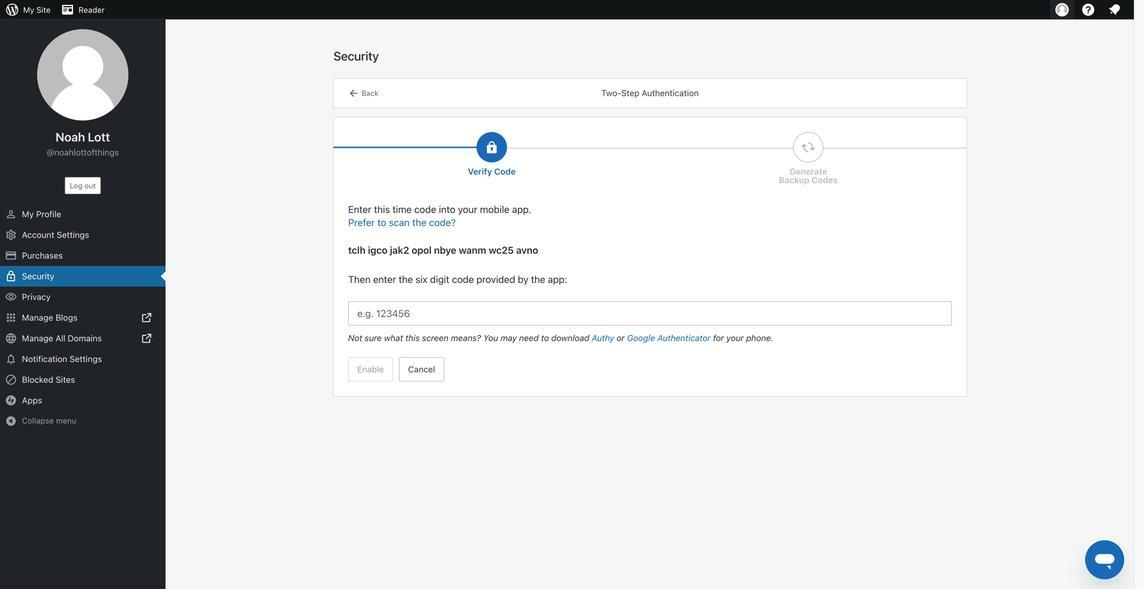 Task type: locate. For each thing, give the bounding box(es) containing it.
apps image
[[5, 312, 17, 324]]

manage up notification
[[22, 333, 53, 343]]

collapse menu link
[[0, 411, 166, 431]]

security
[[334, 49, 379, 63], [22, 271, 54, 281]]

the right the scan
[[412, 217, 427, 228]]

1 vertical spatial code
[[452, 274, 474, 285]]

0 vertical spatial security
[[334, 49, 379, 63]]

0 horizontal spatial your
[[458, 204, 478, 215]]

manage your notifications image
[[1108, 2, 1122, 17]]

site
[[36, 5, 51, 14]]

security main content
[[334, 48, 967, 396]]

to right need
[[541, 333, 549, 343]]

this
[[374, 204, 390, 215], [406, 333, 420, 343]]

enable
[[357, 364, 384, 374]]

help image
[[1081, 2, 1096, 17]]

noah lott @ noahlottofthings
[[47, 130, 119, 157]]

manage
[[22, 313, 53, 323], [22, 333, 53, 343]]

1 vertical spatial this
[[406, 333, 420, 343]]

0 horizontal spatial security
[[22, 271, 54, 281]]

my profile
[[22, 209, 61, 219]]

to
[[378, 217, 386, 228], [541, 333, 549, 343]]

nbye
[[434, 244, 457, 256]]

code
[[494, 167, 516, 177]]

1 horizontal spatial code
[[452, 274, 474, 285]]

0 horizontal spatial to
[[378, 217, 386, 228]]

generate
[[790, 167, 827, 177]]

to for prefer
[[378, 217, 386, 228]]

credit_card image
[[5, 250, 17, 262]]

manage all domains
[[22, 333, 102, 343]]

means?
[[451, 333, 481, 343]]

manage for manage blogs
[[22, 313, 53, 323]]

0 vertical spatial this
[[374, 204, 390, 215]]

your right for
[[727, 333, 744, 343]]

reader link
[[55, 0, 110, 19]]

the right by
[[531, 274, 545, 285]]

1 horizontal spatial security
[[334, 49, 379, 63]]

1 vertical spatial settings
[[70, 354, 102, 364]]

reader
[[79, 5, 105, 14]]

collapse
[[22, 416, 54, 425]]

my
[[23, 5, 34, 14], [22, 209, 34, 219]]

2 manage from the top
[[22, 333, 53, 343]]

security inside main content
[[334, 49, 379, 63]]

phone.
[[746, 333, 774, 343]]

six
[[416, 274, 428, 285]]

out
[[85, 181, 96, 190]]

your
[[458, 204, 478, 215], [727, 333, 744, 343]]

0 vertical spatial to
[[378, 217, 386, 228]]

security up privacy
[[22, 271, 54, 281]]

settings image
[[5, 229, 17, 241]]

settings down my profile link
[[57, 230, 89, 240]]

sites
[[56, 375, 75, 385]]

1 manage from the top
[[22, 313, 53, 323]]

notification
[[22, 354, 67, 364]]

settings
[[57, 230, 89, 240], [70, 354, 102, 364]]

code right digit at the top of the page
[[452, 274, 474, 285]]

blocked
[[22, 375, 53, 385]]

my profile image
[[1056, 3, 1069, 16]]

0 horizontal spatial this
[[374, 204, 390, 215]]

code up code?
[[414, 204, 436, 215]]

1 vertical spatial manage
[[22, 333, 53, 343]]

authentication
[[642, 88, 699, 98]]

avno
[[516, 244, 538, 256]]

settings for account settings
[[57, 230, 89, 240]]

0 vertical spatial my
[[23, 5, 34, 14]]

0 horizontal spatial code
[[414, 204, 436, 215]]

screen
[[422, 333, 449, 343]]

this left time
[[374, 204, 390, 215]]

your right into
[[458, 204, 478, 215]]

to left the scan
[[378, 217, 386, 228]]

then enter the six digit code provided by the app:
[[348, 274, 567, 285]]

settings down domains
[[70, 354, 102, 364]]

wanm
[[459, 244, 486, 256]]

blogs
[[56, 313, 78, 323]]

igco
[[368, 244, 388, 256]]

for
[[713, 333, 724, 343]]

this right 'what' at bottom
[[406, 333, 420, 343]]

purchases
[[22, 251, 63, 261]]

my site
[[23, 5, 51, 14]]

enter this time code into your mobile app. prefer to scan the code?
[[348, 204, 532, 228]]

manage inside manage all domains link
[[22, 333, 53, 343]]

this inside enter this time code into your mobile app. prefer to scan the code?
[[374, 204, 390, 215]]

manage inside manage blogs link
[[22, 313, 53, 323]]

0 vertical spatial code
[[414, 204, 436, 215]]

account settings link
[[0, 225, 166, 245]]

log out button
[[65, 177, 101, 194]]

collapse menu
[[22, 416, 76, 425]]

apps link
[[0, 390, 166, 411]]

two-step authentication
[[602, 88, 699, 98]]

0 vertical spatial settings
[[57, 230, 89, 240]]

my left 'site'
[[23, 5, 34, 14]]

download
[[551, 333, 590, 343]]

visibility image
[[5, 291, 17, 303]]

block image
[[5, 374, 17, 386]]

to inside enter this time code into your mobile app. prefer to scan the code?
[[378, 217, 386, 228]]

authy link
[[592, 333, 614, 343]]

google
[[627, 333, 655, 343]]

0 vertical spatial manage
[[22, 313, 53, 323]]

security up 'back' link
[[334, 49, 379, 63]]

manage down privacy
[[22, 313, 53, 323]]

1 vertical spatial my
[[22, 209, 34, 219]]

verify code
[[468, 167, 516, 177]]

my right person image
[[22, 209, 34, 219]]

1 vertical spatial to
[[541, 333, 549, 343]]

domains
[[68, 333, 102, 343]]

into
[[439, 204, 456, 215]]

then
[[348, 274, 371, 285]]

0 vertical spatial your
[[458, 204, 478, 215]]

blocked sites
[[22, 375, 75, 385]]

jak2
[[390, 244, 409, 256]]

1 horizontal spatial to
[[541, 333, 549, 343]]

opol
[[412, 244, 432, 256]]

manage blogs link
[[0, 307, 166, 328]]

e.g. 123456 telephone field
[[348, 301, 952, 326]]

1 vertical spatial your
[[727, 333, 744, 343]]

codes
[[812, 175, 838, 185]]

generate backup codes
[[779, 167, 838, 185]]

settings inside "link"
[[57, 230, 89, 240]]

to for need
[[541, 333, 549, 343]]

backup
[[779, 175, 810, 185]]

what
[[384, 333, 403, 343]]



Task type: describe. For each thing, give the bounding box(es) containing it.
back link
[[348, 85, 379, 101]]

step
[[621, 88, 640, 98]]

back
[[362, 89, 379, 97]]

app.
[[512, 204, 532, 215]]

log
[[70, 181, 83, 190]]

enter
[[348, 204, 372, 215]]

manage blogs
[[22, 313, 78, 323]]

cancel
[[408, 364, 435, 374]]

@
[[47, 147, 54, 157]]

notification settings
[[22, 354, 102, 364]]

digit
[[430, 274, 450, 285]]

enable button
[[348, 357, 393, 382]]

verify
[[468, 167, 492, 177]]

log out
[[70, 181, 96, 190]]

1 horizontal spatial this
[[406, 333, 420, 343]]

notification settings link
[[0, 349, 166, 370]]

code inside enter this time code into your mobile app. prefer to scan the code?
[[414, 204, 436, 215]]

my for my profile
[[22, 209, 34, 219]]

provided
[[477, 274, 515, 285]]

app:
[[548, 274, 567, 285]]

by
[[518, 274, 529, 285]]

my for my site
[[23, 5, 34, 14]]

cancel button
[[399, 357, 444, 382]]

may
[[501, 333, 517, 343]]

the left six
[[399, 274, 413, 285]]

need
[[519, 333, 539, 343]]

person image
[[5, 208, 17, 220]]

menu
[[56, 416, 76, 425]]

wc25
[[489, 244, 514, 256]]

account
[[22, 230, 54, 240]]

time
[[393, 204, 412, 215]]

security link
[[0, 266, 166, 287]]

you
[[483, 333, 498, 343]]

1 horizontal spatial your
[[727, 333, 744, 343]]

profile
[[36, 209, 61, 219]]

manage for manage all domains
[[22, 333, 53, 343]]

authenticator
[[658, 333, 711, 343]]

two-
[[602, 88, 622, 98]]

tclh
[[348, 244, 366, 256]]

lock image
[[5, 270, 17, 283]]

noahlottofthings
[[54, 147, 119, 157]]

my profile link
[[0, 204, 166, 225]]

noah lott image
[[37, 29, 128, 121]]

notifications image
[[5, 353, 17, 365]]

blocked sites link
[[0, 370, 166, 390]]

not sure what this screen means? you may need to download authy or google authenticator for your phone.
[[348, 333, 774, 343]]

sure
[[365, 333, 382, 343]]

manage all domains link
[[0, 328, 166, 349]]

1 vertical spatial security
[[22, 271, 54, 281]]

language image
[[5, 332, 17, 345]]

prefer
[[348, 217, 375, 228]]

account settings
[[22, 230, 89, 240]]

scan
[[389, 217, 410, 228]]

prefer to scan the code? button
[[348, 217, 456, 228]]

authy
[[592, 333, 614, 343]]

your inside enter this time code into your mobile app. prefer to scan the code?
[[458, 204, 478, 215]]

mobile
[[480, 204, 510, 215]]

privacy
[[22, 292, 51, 302]]

apps
[[22, 395, 42, 406]]

tclh igco jak2 opol nbye wanm wc25 avno
[[348, 244, 538, 256]]

enter
[[373, 274, 396, 285]]

not
[[348, 333, 362, 343]]

google authenticator link
[[627, 333, 711, 343]]

privacy link
[[0, 287, 166, 307]]

the inside enter this time code into your mobile app. prefer to scan the code?
[[412, 217, 427, 228]]

noah
[[56, 130, 85, 144]]

settings for notification settings
[[70, 354, 102, 364]]

lott
[[88, 130, 110, 144]]

all
[[56, 333, 65, 343]]

purchases link
[[0, 245, 166, 266]]

my site link
[[0, 0, 55, 19]]

code?
[[429, 217, 456, 228]]

or
[[617, 333, 625, 343]]



Task type: vqa. For each thing, say whether or not it's contained in the screenshot.
screen
yes



